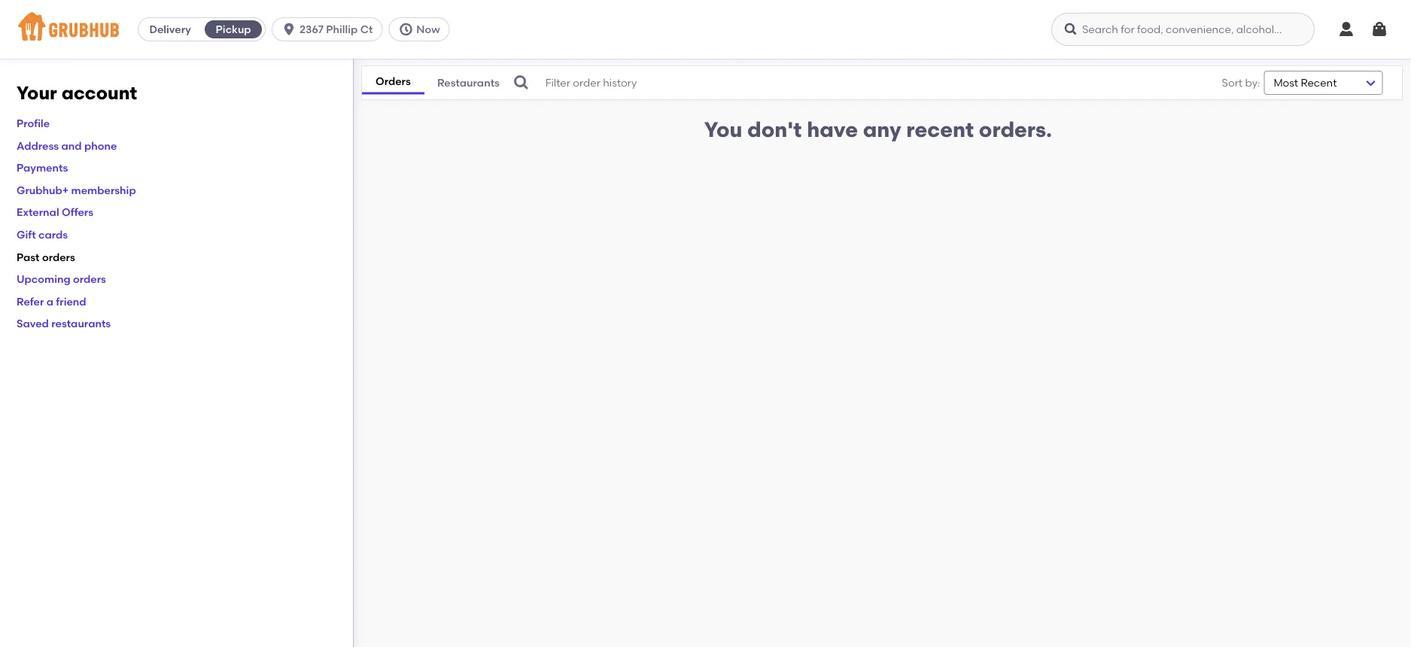 Task type: locate. For each thing, give the bounding box(es) containing it.
upcoming orders
[[17, 273, 106, 286]]

Search for food, convenience, alcohol... search field
[[1052, 13, 1315, 46]]

pickup button
[[202, 17, 265, 41]]

orders for upcoming orders
[[73, 273, 106, 286]]

address
[[17, 139, 59, 152]]

gift
[[17, 228, 36, 241]]

restaurants
[[51, 317, 111, 330]]

gift cards
[[17, 228, 68, 241]]

membership
[[71, 184, 136, 196]]

your
[[17, 82, 57, 104]]

orders up upcoming orders link
[[42, 251, 75, 263]]

2367
[[300, 23, 324, 36]]

now
[[417, 23, 440, 36]]

grubhub+ membership
[[17, 184, 136, 196]]

delivery
[[149, 23, 191, 36]]

svg image
[[282, 22, 297, 37], [1064, 22, 1079, 37]]

and
[[61, 139, 82, 152]]

ct
[[360, 23, 373, 36]]

upcoming orders link
[[17, 273, 106, 286]]

1 horizontal spatial svg image
[[1064, 22, 1079, 37]]

a
[[46, 295, 53, 308]]

upcoming
[[17, 273, 71, 286]]

orders up 'friend'
[[73, 273, 106, 286]]

you
[[704, 117, 743, 142]]

1 vertical spatial orders
[[73, 273, 106, 286]]

2 svg image from the left
[[1064, 22, 1079, 37]]

0 vertical spatial orders
[[42, 251, 75, 263]]

refer
[[17, 295, 44, 308]]

svg image
[[1338, 20, 1356, 38], [1371, 20, 1389, 38], [398, 22, 414, 37], [512, 74, 531, 92]]

phone
[[84, 139, 117, 152]]

grubhub+ membership link
[[17, 184, 136, 196]]

0 horizontal spatial svg image
[[282, 22, 297, 37]]

saved restaurants
[[17, 317, 111, 330]]

past
[[17, 251, 40, 263]]

refer a friend
[[17, 295, 86, 308]]

you don't have any recent orders.
[[704, 117, 1052, 142]]

Filter order history search field
[[512, 66, 1177, 99]]

1 svg image from the left
[[282, 22, 297, 37]]

your account
[[17, 82, 137, 104]]

don't
[[748, 117, 802, 142]]

main navigation navigation
[[0, 0, 1411, 59]]

pickup
[[216, 23, 251, 36]]

orders
[[42, 251, 75, 263], [73, 273, 106, 286]]

external offers link
[[17, 206, 93, 219]]

delivery button
[[139, 17, 202, 41]]

svg image inside 2367 phillip ct button
[[282, 22, 297, 37]]



Task type: vqa. For each thing, say whether or not it's contained in the screenshot.
promo
no



Task type: describe. For each thing, give the bounding box(es) containing it.
external
[[17, 206, 59, 219]]

2367 phillip ct button
[[272, 17, 389, 41]]

cards
[[38, 228, 68, 241]]

by:
[[1245, 76, 1260, 89]]

now button
[[389, 17, 456, 41]]

external offers
[[17, 206, 93, 219]]

orders for past orders
[[42, 251, 75, 263]]

sort
[[1222, 76, 1243, 89]]

past orders
[[17, 251, 75, 263]]

profile link
[[17, 117, 50, 130]]

friend
[[56, 295, 86, 308]]

grubhub+
[[17, 184, 69, 196]]

address and phone link
[[17, 139, 117, 152]]

restaurants button
[[425, 72, 512, 93]]

offers
[[62, 206, 93, 219]]

address and phone
[[17, 139, 117, 152]]

refer a friend link
[[17, 295, 86, 308]]

2367 phillip ct
[[300, 23, 373, 36]]

saved
[[17, 317, 49, 330]]

orders button
[[362, 71, 425, 94]]

sort by:
[[1222, 76, 1260, 89]]

payments
[[17, 161, 68, 174]]

orders.
[[979, 117, 1052, 142]]

have
[[807, 117, 858, 142]]

gift cards link
[[17, 228, 68, 241]]

past orders link
[[17, 251, 75, 263]]

any
[[863, 117, 902, 142]]

restaurants
[[437, 76, 500, 89]]

svg image inside the now button
[[398, 22, 414, 37]]

recent
[[907, 117, 974, 142]]

phillip
[[326, 23, 358, 36]]

payments link
[[17, 161, 68, 174]]

saved restaurants link
[[17, 317, 111, 330]]

account
[[61, 82, 137, 104]]

orders
[[376, 75, 411, 88]]

profile
[[17, 117, 50, 130]]



